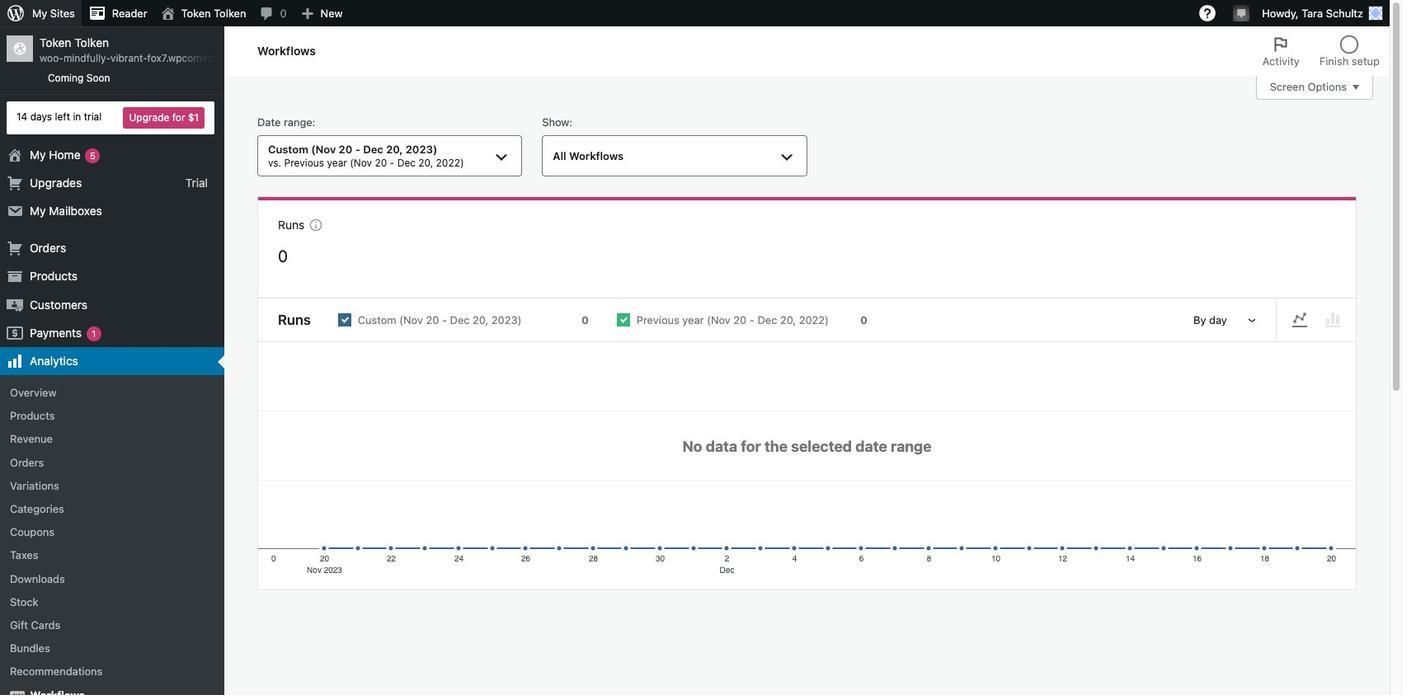 Task type: locate. For each thing, give the bounding box(es) containing it.
my
[[32, 7, 47, 20], [30, 147, 46, 161], [30, 204, 46, 218]]

1 vertical spatial previous
[[637, 314, 680, 327]]

finish setup
[[1320, 54, 1380, 68]]

tolken up the mindfully-
[[74, 35, 109, 49]]

1 horizontal spatial :
[[569, 115, 573, 129]]

variations
[[10, 479, 59, 492]]

20,
[[386, 143, 403, 156], [418, 157, 433, 169], [473, 314, 489, 327], [780, 314, 796, 327]]

-
[[355, 143, 360, 156], [390, 157, 395, 169], [442, 314, 447, 327], [750, 314, 755, 327]]

token tolken
[[181, 7, 246, 20]]

token up woo-
[[40, 35, 71, 49]]

automatewoo element
[[10, 691, 25, 695]]

1 horizontal spatial tolken
[[214, 7, 246, 20]]

activity
[[1263, 54, 1300, 68]]

tolken inside token tolken woo-mindfully-vibrant-fox7.wpcomstaging.com coming soon
[[74, 35, 109, 49]]

tolken
[[214, 7, 246, 20], [74, 35, 109, 49]]

1 horizontal spatial custom
[[358, 314, 396, 327]]

custom for custom (nov 20 - dec 20, 2023)
[[358, 314, 396, 327]]

2 runs from the top
[[278, 312, 311, 328]]

0 vertical spatial products
[[30, 269, 78, 283]]

0 vertical spatial 2022)
[[436, 157, 464, 169]]

0 horizontal spatial 2023)
[[406, 143, 437, 156]]

0 horizontal spatial year
[[327, 157, 347, 169]]

coupons
[[10, 526, 54, 539]]

:
[[312, 115, 315, 129], [569, 115, 573, 129]]

token inside token tolken woo-mindfully-vibrant-fox7.wpcomstaging.com coming soon
[[40, 35, 71, 49]]

recommendations link
[[0, 660, 224, 683]]

1 vertical spatial token
[[40, 35, 71, 49]]

0
[[280, 7, 287, 20], [278, 247, 288, 266], [581, 314, 589, 327], [860, 314, 868, 327]]

1 orders link from the top
[[0, 234, 224, 263]]

products up the customers
[[30, 269, 78, 283]]

1 vertical spatial 2022)
[[799, 314, 829, 327]]

1 horizontal spatial year
[[682, 314, 704, 327]]

None checkbox
[[324, 300, 603, 341], [603, 300, 882, 341], [324, 300, 603, 341], [603, 300, 882, 341]]

0 vertical spatial previous
[[284, 157, 324, 169]]

1 horizontal spatial workflows
[[569, 149, 624, 163]]

downloads link
[[0, 567, 224, 590]]

screen options
[[1270, 80, 1347, 94]]

$1
[[188, 111, 199, 123]]

1 vertical spatial my
[[30, 147, 46, 161]]

0 horizontal spatial :
[[312, 115, 315, 129]]

categories link
[[0, 497, 224, 521]]

1 : from the left
[[312, 115, 315, 129]]

bundles link
[[0, 637, 224, 660]]

upgrade for $1
[[129, 111, 199, 123]]

0 horizontal spatial custom
[[268, 143, 308, 156]]

0 horizontal spatial 2022)
[[436, 157, 464, 169]]

1 products link from the top
[[0, 263, 224, 291]]

5
[[90, 150, 96, 160]]

custom inside custom (nov 20 - dec 20, 2023) vs. previous year (nov 20 - dec 20, 2022)
[[268, 143, 308, 156]]

products link up "1"
[[0, 263, 224, 291]]

my left sites
[[32, 7, 47, 20]]

1 vertical spatial products
[[10, 409, 55, 423]]

toolbar navigation
[[0, 0, 1390, 30]]

tara
[[1302, 7, 1323, 20]]

0 vertical spatial workflows
[[257, 44, 316, 58]]

1 vertical spatial custom
[[358, 314, 396, 327]]

1 horizontal spatial token
[[181, 7, 211, 20]]

runs inside performance indicators menu
[[278, 218, 305, 232]]

orders down the my mailboxes
[[30, 241, 66, 255]]

finish
[[1320, 54, 1349, 68]]

products link down analytics link
[[0, 404, 224, 428]]

runs
[[278, 218, 305, 232], [278, 312, 311, 328]]

0 vertical spatial orders
[[30, 241, 66, 255]]

date
[[257, 115, 281, 129]]

my inside toolbar navigation
[[32, 7, 47, 20]]

products link
[[0, 263, 224, 291], [0, 404, 224, 428]]

1 vertical spatial orders link
[[0, 451, 224, 474]]

previous inside custom (nov 20 - dec 20, 2023) vs. previous year (nov 20 - dec 20, 2022)
[[284, 157, 324, 169]]

trial
[[185, 175, 208, 190]]

0 vertical spatial custom
[[268, 143, 308, 156]]

2023)
[[406, 143, 437, 156], [491, 314, 522, 327]]

0 horizontal spatial token
[[40, 35, 71, 49]]

products
[[30, 269, 78, 283], [10, 409, 55, 423]]

0 vertical spatial my
[[32, 7, 47, 20]]

1 vertical spatial 2023)
[[491, 314, 522, 327]]

year
[[327, 157, 347, 169], [682, 314, 704, 327]]

0 horizontal spatial tolken
[[74, 35, 109, 49]]

0 vertical spatial 2023)
[[406, 143, 437, 156]]

: right "date"
[[312, 115, 315, 129]]

2023) inside custom (nov 20 - dec 20, 2023) vs. previous year (nov 20 - dec 20, 2022)
[[406, 143, 437, 156]]

workflows
[[257, 44, 316, 58], [569, 149, 624, 163]]

(nov
[[311, 143, 336, 156], [350, 157, 372, 169], [399, 314, 423, 327], [707, 314, 731, 327]]

fox7.wpcomstaging.com
[[147, 52, 259, 64]]

2 products link from the top
[[0, 404, 224, 428]]

show
[[542, 115, 569, 129]]

my left home
[[30, 147, 46, 161]]

schultz
[[1326, 7, 1363, 20]]

1 horizontal spatial 2022)
[[799, 314, 829, 327]]

reader link
[[82, 0, 154, 26]]

tab list
[[1253, 26, 1390, 76]]

2023) for custom (nov 20 - dec 20, 2023) vs. previous year (nov 20 - dec 20, 2022)
[[406, 143, 437, 156]]

vs.
[[268, 157, 281, 169]]

1 vertical spatial workflows
[[569, 149, 624, 163]]

orders
[[30, 241, 66, 255], [10, 456, 44, 469]]

1 vertical spatial runs
[[278, 312, 311, 328]]

2 vertical spatial my
[[30, 204, 46, 218]]

1 runs from the top
[[278, 218, 305, 232]]

0 horizontal spatial previous
[[284, 157, 324, 169]]

tolken left 0 link
[[214, 7, 246, 20]]

orders link
[[0, 234, 224, 263], [0, 451, 224, 474]]

1 vertical spatial orders
[[10, 456, 44, 469]]

0 vertical spatial token
[[181, 7, 211, 20]]

1 vertical spatial products link
[[0, 404, 224, 428]]

my home 5
[[30, 147, 96, 161]]

tolken inside toolbar navigation
[[214, 7, 246, 20]]

0 vertical spatial runs
[[278, 218, 305, 232]]

2022)
[[436, 157, 464, 169], [799, 314, 829, 327]]

taxes
[[10, 549, 38, 562]]

20
[[339, 143, 352, 156], [375, 157, 387, 169], [426, 314, 439, 327], [734, 314, 747, 327]]

upgrade
[[129, 111, 169, 123]]

token up fox7.wpcomstaging.com
[[181, 7, 211, 20]]

custom
[[268, 143, 308, 156], [358, 314, 396, 327]]

analytics link
[[0, 347, 224, 375]]

products down overview
[[10, 409, 55, 423]]

my down upgrades
[[30, 204, 46, 218]]

14
[[16, 111, 27, 123]]

revenue
[[10, 433, 53, 446]]

1 horizontal spatial 2023)
[[491, 314, 522, 327]]

notification image
[[1235, 6, 1248, 19]]

token
[[181, 7, 211, 20], [40, 35, 71, 49]]

0 vertical spatial year
[[327, 157, 347, 169]]

0 vertical spatial products link
[[0, 263, 224, 291]]

1 vertical spatial tolken
[[74, 35, 109, 49]]

downloads
[[10, 572, 65, 585]]

token inside 'token tolken' link
[[181, 7, 211, 20]]

0 horizontal spatial workflows
[[257, 44, 316, 58]]

custom for custom (nov 20 - dec 20, 2023) vs. previous year (nov 20 - dec 20, 2022)
[[268, 143, 308, 156]]

previous
[[284, 157, 324, 169], [637, 314, 680, 327]]

orders link up categories link
[[0, 451, 224, 474]]

workflows right all
[[569, 149, 624, 163]]

: up all workflows
[[569, 115, 573, 129]]

for
[[172, 111, 185, 123]]

all
[[553, 149, 566, 163]]

main menu navigation
[[0, 26, 259, 695]]

0 link
[[253, 0, 293, 26]]

workflows down 0 link
[[257, 44, 316, 58]]

bar chart image
[[1323, 310, 1343, 330]]

orders down revenue
[[10, 456, 44, 469]]

menu bar
[[1277, 305, 1356, 335]]

options
[[1308, 80, 1347, 94]]

my sites link
[[0, 0, 82, 26]]

0 vertical spatial orders link
[[0, 234, 224, 263]]

0 vertical spatial tolken
[[214, 7, 246, 20]]

orders link down my mailboxes link
[[0, 234, 224, 263]]



Task type: describe. For each thing, give the bounding box(es) containing it.
reader
[[112, 7, 147, 20]]

all workflows
[[553, 149, 624, 163]]

1
[[92, 328, 96, 339]]

my for my home 5
[[30, 147, 46, 161]]

coming
[[48, 72, 84, 84]]

in
[[73, 111, 81, 123]]

customers link
[[0, 291, 224, 319]]

analytics
[[30, 354, 78, 368]]

0 inside performance indicators menu
[[278, 247, 288, 266]]

mindfully-
[[63, 52, 111, 64]]

performance indicators menu
[[257, 196, 1357, 299]]

customers
[[30, 297, 87, 311]]

line chart image
[[1290, 310, 1310, 330]]

bundles
[[10, 642, 50, 655]]

activity button
[[1253, 26, 1310, 76]]

screen options button
[[1256, 75, 1373, 100]]

payments
[[30, 326, 82, 340]]

tab list containing activity
[[1253, 26, 1390, 76]]

vibrant-
[[111, 52, 147, 64]]

categories
[[10, 502, 64, 516]]

home
[[49, 147, 80, 161]]

range
[[284, 115, 312, 129]]

year inside custom (nov 20 - dec 20, 2023) vs. previous year (nov 20 - dec 20, 2022)
[[327, 157, 347, 169]]

new
[[321, 7, 343, 20]]

my sites
[[32, 7, 75, 20]]

coupons link
[[0, 521, 224, 544]]

show :
[[542, 115, 573, 129]]

gift cards
[[10, 619, 60, 632]]

recommendations
[[10, 665, 103, 678]]

mailboxes
[[49, 204, 102, 218]]

my for my mailboxes
[[30, 204, 46, 218]]

14 days left in trial
[[16, 111, 102, 123]]

custom (nov 20 - dec 20, 2023)
[[358, 314, 522, 327]]

my for my sites
[[32, 7, 47, 20]]

tolken for token tolken woo-mindfully-vibrant-fox7.wpcomstaging.com coming soon
[[74, 35, 109, 49]]

howdy, tara schultz
[[1262, 7, 1363, 20]]

workflows inside dropdown button
[[569, 149, 624, 163]]

1 vertical spatial year
[[682, 314, 704, 327]]

taxes link
[[0, 544, 224, 567]]

all workflows button
[[542, 135, 807, 177]]

finish setup button
[[1310, 26, 1390, 76]]

new link
[[293, 0, 349, 26]]

gift
[[10, 619, 28, 632]]

upgrades
[[30, 175, 82, 190]]

2023) for custom (nov 20 - dec 20, 2023)
[[491, 314, 522, 327]]

1 horizontal spatial previous
[[637, 314, 680, 327]]

howdy,
[[1262, 7, 1299, 20]]

overview
[[10, 386, 56, 399]]

days
[[30, 111, 52, 123]]

token for token tolken
[[181, 7, 211, 20]]

token for token tolken woo-mindfully-vibrant-fox7.wpcomstaging.com coming soon
[[40, 35, 71, 49]]

previous year (nov 20 - dec 20, 2022)
[[637, 314, 829, 327]]

trial
[[84, 111, 102, 123]]

stock link
[[0, 590, 224, 614]]

sites
[[50, 7, 75, 20]]

2 : from the left
[[569, 115, 573, 129]]

cards
[[31, 619, 60, 632]]

upgrade for $1 button
[[123, 107, 205, 128]]

setup
[[1352, 54, 1380, 68]]

custom (nov 20 - dec 20, 2023) vs. previous year (nov 20 - dec 20, 2022)
[[268, 143, 464, 169]]

revenue link
[[0, 428, 224, 451]]

my mailboxes link
[[0, 197, 224, 225]]

my mailboxes
[[30, 204, 102, 218]]

2 orders link from the top
[[0, 451, 224, 474]]

stock
[[10, 595, 38, 609]]

overview link
[[0, 381, 224, 404]]

screen
[[1270, 80, 1305, 94]]

0 inside toolbar navigation
[[280, 7, 287, 20]]

date range :
[[257, 115, 315, 129]]

gift cards link
[[0, 614, 224, 637]]

token tolken woo-mindfully-vibrant-fox7.wpcomstaging.com coming soon
[[40, 35, 259, 84]]

variations link
[[0, 474, 224, 497]]

tolken for token tolken
[[214, 7, 246, 20]]

token tolken link
[[154, 0, 253, 26]]

left
[[55, 111, 70, 123]]

2022) inside custom (nov 20 - dec 20, 2023) vs. previous year (nov 20 - dec 20, 2022)
[[436, 157, 464, 169]]

soon
[[86, 72, 110, 84]]

payments 1
[[30, 326, 96, 340]]

woo-
[[40, 52, 63, 64]]



Task type: vqa. For each thing, say whether or not it's contained in the screenshot.
the Start writing with text or HTML text field
no



